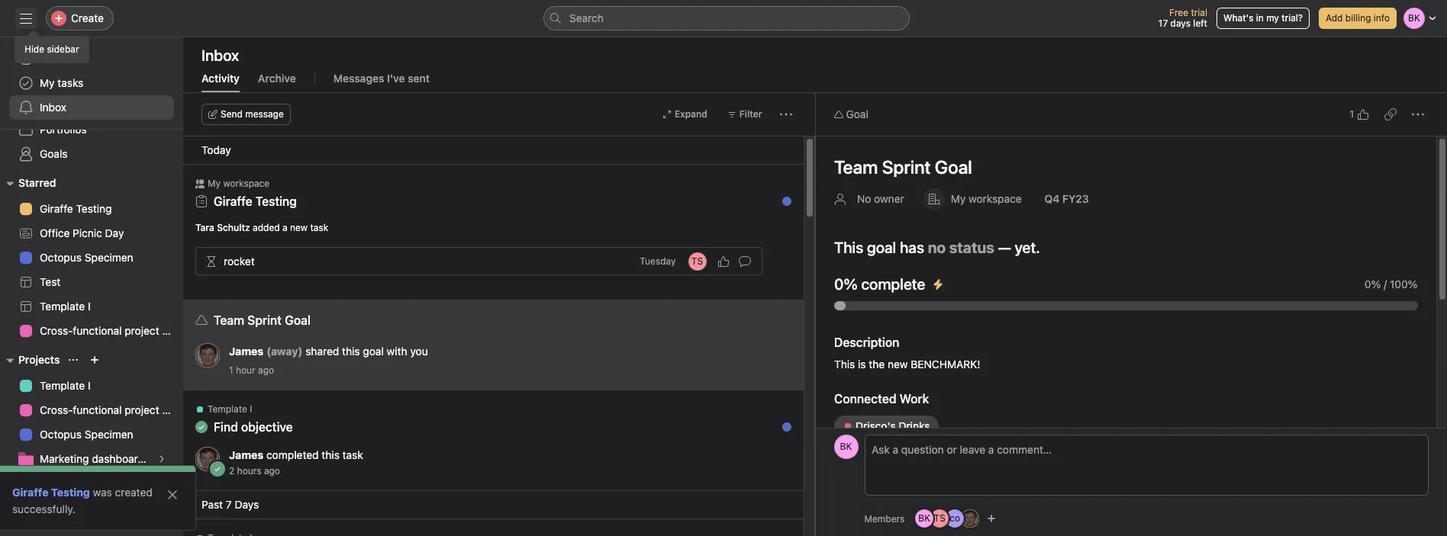 Task type: describe. For each thing, give the bounding box(es) containing it.
goals
[[40, 147, 68, 160]]

goal inside dialog
[[867, 239, 896, 256]]

2 vertical spatial template i
[[208, 404, 252, 415]]

search
[[569, 11, 604, 24]]

my for my workspace dropdown button
[[950, 192, 965, 205]]

co
[[950, 513, 960, 524]]

successfully.
[[12, 503, 75, 516]]

james for completed
[[229, 449, 263, 462]]

sidebar
[[47, 44, 79, 55]]

(away)
[[267, 345, 303, 358]]

cross-functional project plan inside projects element
[[40, 404, 183, 417]]

team sprint goal dialog
[[816, 93, 1447, 537]]

cross-functional project plan inside starred element
[[40, 324, 183, 337]]

q4 fy23
[[1044, 192, 1088, 205]]

dependencies image
[[205, 255, 218, 268]]

more actions image for expand button
[[780, 108, 792, 121]]

sprint
[[882, 156, 930, 178]]

1 inside button
[[1350, 108, 1354, 120]]

expand button
[[656, 104, 714, 125]]

17
[[1158, 18, 1168, 29]]

connected work
[[834, 392, 929, 406]]

office
[[40, 227, 70, 240]]

messages
[[333, 72, 384, 85]]

team sprint goal
[[834, 156, 972, 178]]

cross- for 1st cross-functional project plan link from the bottom
[[40, 404, 73, 417]]

days
[[1170, 18, 1191, 29]]

portfolios link
[[9, 118, 174, 142]]

giraffe testing link up successfully.
[[12, 486, 90, 499]]

100%
[[1389, 278, 1417, 291]]

1 horizontal spatial goal
[[934, 156, 972, 178]]

free trial 17 days left
[[1158, 7, 1207, 29]]

what's
[[1223, 12, 1254, 24]]

2
[[229, 466, 235, 477]]

archive link
[[258, 72, 296, 92]]

fy23
[[1062, 192, 1088, 205]]

picnic
[[73, 227, 102, 240]]

add billing info
[[1326, 12, 1390, 24]]

7 days
[[226, 498, 259, 511]]

giraffe up schultz
[[214, 195, 252, 208]]

members
[[864, 513, 905, 525]]

1 inside james (away) shared this goal with you 1 hour ago
[[229, 365, 233, 376]]

james (away) shared this goal with you 1 hour ago
[[229, 345, 428, 376]]

hide sidebar tooltip
[[15, 32, 88, 63]]

octopus for office
[[40, 251, 82, 264]]

drisco's drinks link
[[834, 416, 939, 437]]

0 vertical spatial workspace
[[223, 178, 270, 189]]

was created successfully.
[[12, 486, 152, 516]]

james completed this task 2 hours ago
[[229, 449, 363, 477]]

this inside james completed this task 2 hours ago
[[322, 449, 340, 462]]

hide sidebar
[[24, 44, 79, 55]]

my for my tasks link
[[40, 76, 55, 89]]

day
[[105, 227, 124, 240]]

search list box
[[543, 6, 910, 31]]

ts button
[[688, 252, 706, 271]]

drisco's drinks
[[855, 420, 930, 433]]

send
[[221, 108, 243, 120]]

new project or portfolio image
[[90, 356, 100, 365]]

my workspace button
[[916, 185, 1028, 213]]

octopus for cross-
[[40, 428, 82, 441]]

new inside team sprint goal dialog
[[887, 358, 908, 371]]

projects button
[[0, 351, 60, 369]]

2 project from the top
[[125, 404, 159, 417]]

goals link
[[9, 142, 174, 166]]

this for this is the new benchmark!
[[834, 358, 855, 371]]

plan inside starred element
[[162, 324, 183, 337]]

team sprint goal
[[214, 314, 311, 327]]

inbox inside global element
[[40, 101, 66, 114]]

added
[[253, 222, 280, 234]]

expand
[[675, 108, 707, 120]]

what's in my trial?
[[1223, 12, 1303, 24]]

hide
[[24, 44, 44, 55]]

octopus specimen link for picnic
[[9, 246, 174, 270]]

starred
[[18, 176, 56, 189]]

workspace inside dropdown button
[[968, 192, 1021, 205]]

task
[[40, 477, 62, 490]]

office picnic day link
[[9, 221, 174, 246]]

billing
[[1345, 12, 1371, 24]]

giraffe up successfully.
[[12, 486, 48, 499]]

create button
[[46, 6, 114, 31]]

1 button
[[1345, 104, 1374, 125]]

1 james link from the top
[[229, 345, 263, 358]]

ja inside team sprint goal dialog
[[965, 513, 975, 524]]

ja for first the ja button
[[203, 350, 213, 361]]

marketing
[[40, 453, 89, 466]]

send message button
[[201, 104, 291, 125]]

status
[[949, 239, 994, 256]]

this goal has no status — yet.
[[834, 239, 1040, 256]]

giraffe testing inside starred element
[[40, 202, 112, 215]]

hide sidebar image
[[20, 12, 32, 24]]

goal inside james (away) shared this goal with you 1 hour ago
[[363, 345, 384, 358]]

0 comments image
[[738, 255, 751, 268]]

in
[[1256, 12, 1264, 24]]

rocket
[[224, 255, 255, 268]]

with
[[387, 345, 407, 358]]

tuesday
[[640, 256, 676, 267]]

template i for first template i link from the bottom of the page
[[40, 379, 91, 392]]

james for (away)
[[229, 345, 263, 358]]

team sprint goal link
[[834, 156, 972, 178]]

q4 fy23 button
[[1034, 185, 1098, 213]]

hour
[[236, 365, 255, 376]]

invite
[[43, 510, 70, 523]]

0% / 100%
[[1364, 278, 1417, 291]]

sprint goal
[[247, 314, 311, 327]]

drisco's
[[855, 420, 895, 433]]

add billing info button
[[1319, 8, 1397, 29]]

you
[[410, 345, 428, 358]]

this is the new benchmark!
[[834, 358, 980, 371]]

functional for 2nd cross-functional project plan link from the bottom of the page
[[73, 324, 122, 337]]

the
[[868, 358, 884, 371]]

2 template i link from the top
[[9, 374, 174, 398]]

test link
[[9, 270, 174, 295]]

giraffe testing link up picnic
[[9, 197, 174, 221]]

more actions image for 1 button
[[1412, 108, 1424, 121]]

search button
[[543, 6, 910, 31]]

tara schultz added a new task
[[195, 222, 328, 234]]

invite button
[[15, 503, 80, 530]]

test
[[40, 276, 60, 289]]



Task type: vqa. For each thing, say whether or not it's contained in the screenshot.
the leftmost task
yes



Task type: locate. For each thing, give the bounding box(es) containing it.
this for this goal has no status — yet.
[[834, 239, 863, 256]]

new right the
[[887, 358, 908, 371]]

team inside dialog
[[834, 156, 878, 178]]

plan inside projects element
[[162, 404, 183, 417]]

my tasks link
[[9, 71, 174, 95]]

more actions image right filter
[[780, 108, 792, 121]]

giraffe testing link up tara schultz added a new task
[[214, 195, 297, 208]]

0 vertical spatial new
[[290, 222, 308, 234]]

no
[[927, 239, 945, 256]]

0 vertical spatial task
[[310, 222, 328, 234]]

octopus specimen link for functional
[[9, 423, 174, 447]]

2 octopus specimen link from the top
[[9, 423, 174, 447]]

1 horizontal spatial new
[[887, 358, 908, 371]]

cross-functional project plan link up marketing dashboards
[[9, 398, 183, 423]]

ts inside team sprint goal dialog
[[934, 513, 946, 524]]

cross- up marketing
[[40, 404, 73, 417]]

cross-functional project plan link
[[9, 319, 183, 343], [9, 398, 183, 423]]

octopus specimen link down picnic
[[9, 246, 174, 270]]

add member image
[[987, 514, 996, 524]]

send message
[[221, 108, 284, 120]]

i inside starred element
[[88, 300, 91, 313]]

owner
[[874, 192, 904, 205]]

1 vertical spatial ago
[[264, 466, 280, 477]]

activity
[[201, 72, 240, 85]]

2 octopus specimen from the top
[[40, 428, 133, 441]]

octopus specimen for functional
[[40, 428, 133, 441]]

template i inside projects element
[[40, 379, 91, 392]]

task right the "completed"
[[342, 449, 363, 462]]

1 vertical spatial specimen
[[85, 428, 133, 441]]

1 horizontal spatial workspace
[[968, 192, 1021, 205]]

see details, marketing dashboards image
[[157, 455, 166, 464]]

octopus up marketing
[[40, 428, 82, 441]]

giraffe testing up office picnic day
[[40, 202, 112, 215]]

0 horizontal spatial ts
[[691, 255, 703, 267]]

0 vertical spatial team
[[834, 156, 878, 178]]

octopus inside projects element
[[40, 428, 82, 441]]

0 vertical spatial 1
[[1350, 108, 1354, 120]]

find objective
[[214, 421, 293, 434]]

past
[[201, 498, 223, 511]]

0 horizontal spatial goal
[[363, 345, 384, 358]]

copy goal link image
[[1384, 108, 1397, 121]]

ja button left 2 at the left of the page
[[195, 447, 220, 472]]

my workspace
[[208, 178, 270, 189], [950, 192, 1021, 205]]

1 vertical spatial i
[[88, 379, 91, 392]]

team for team sprint goal
[[214, 314, 244, 327]]

cross- for 2nd cross-functional project plan link from the bottom of the page
[[40, 324, 73, 337]]

1 vertical spatial template
[[40, 379, 85, 392]]

octopus specimen link
[[9, 246, 174, 270], [9, 423, 174, 447]]

info
[[1374, 12, 1390, 24]]

0% complete
[[834, 276, 925, 293]]

0 vertical spatial template i
[[40, 300, 91, 313]]

i up find objective at the left bottom
[[250, 404, 252, 415]]

functional
[[73, 324, 122, 337], [73, 404, 122, 417]]

starred element
[[0, 169, 183, 347]]

1 vertical spatial inbox
[[40, 101, 66, 114]]

1 horizontal spatial goal
[[867, 239, 896, 256]]

0 vertical spatial cross-
[[40, 324, 73, 337]]

project down "test" link
[[125, 324, 159, 337]]

1 template i link from the top
[[9, 295, 174, 319]]

workspace
[[223, 178, 270, 189], [968, 192, 1021, 205]]

1 horizontal spatial task
[[342, 449, 363, 462]]

testing up invite
[[51, 486, 90, 499]]

more actions image inside team sprint goal dialog
[[1412, 108, 1424, 121]]

my inside dropdown button
[[950, 192, 965, 205]]

sent
[[408, 72, 430, 85]]

0 horizontal spatial this
[[322, 449, 340, 462]]

ago right hour
[[258, 365, 274, 376]]

1 vertical spatial plan
[[162, 404, 183, 417]]

2 vertical spatial ja
[[965, 513, 975, 524]]

1 vertical spatial octopus specimen link
[[9, 423, 174, 447]]

0 horizontal spatial inbox
[[40, 101, 66, 114]]

1 octopus specimen link from the top
[[9, 246, 174, 270]]

octopus specimen inside projects element
[[40, 428, 133, 441]]

workspace down today
[[223, 178, 270, 189]]

this
[[834, 239, 863, 256], [834, 358, 855, 371]]

1 octopus from the top
[[40, 251, 82, 264]]

1 horizontal spatial my workspace
[[950, 192, 1021, 205]]

1 vertical spatial octopus
[[40, 428, 82, 441]]

0 vertical spatial this
[[342, 345, 360, 358]]

1 horizontal spatial this
[[342, 345, 360, 358]]

0 horizontal spatial task
[[310, 222, 328, 234]]

i inside projects element
[[88, 379, 91, 392]]

my up status
[[950, 192, 965, 205]]

1 vertical spatial new
[[887, 358, 908, 371]]

james up hour
[[229, 345, 263, 358]]

1 vertical spatial this
[[322, 449, 340, 462]]

template i down the test
[[40, 300, 91, 313]]

bk inside 'bk' button
[[840, 441, 852, 453]]

0 vertical spatial ja
[[203, 350, 213, 361]]

0 vertical spatial this
[[834, 239, 863, 256]]

i for first template i link
[[88, 300, 91, 313]]

giraffe up office
[[40, 202, 73, 215]]

1 horizontal spatial bk
[[918, 513, 930, 524]]

0 horizontal spatial new
[[290, 222, 308, 234]]

is
[[858, 358, 866, 371]]

insights element
[[0, 66, 183, 169]]

2 octopus from the top
[[40, 428, 82, 441]]

1 vertical spatial task
[[342, 449, 363, 462]]

0 likes. click to like this task image
[[717, 255, 729, 268]]

free
[[1169, 7, 1188, 18]]

1 vertical spatial goal
[[934, 156, 972, 178]]

giraffe testing up successfully.
[[12, 486, 90, 499]]

1 vertical spatial functional
[[73, 404, 122, 417]]

q4
[[1044, 192, 1059, 205]]

task inside james completed this task 2 hours ago
[[342, 449, 363, 462]]

ja for first the ja button from the bottom
[[203, 453, 213, 465]]

1 vertical spatial template i link
[[9, 374, 174, 398]]

specimen inside starred element
[[85, 251, 133, 264]]

0 vertical spatial functional
[[73, 324, 122, 337]]

project up see details, marketing dashboards icon
[[125, 404, 159, 417]]

1 vertical spatial ts
[[934, 513, 946, 524]]

1 vertical spatial workspace
[[968, 192, 1021, 205]]

giraffe inside giraffe testing link
[[40, 202, 73, 215]]

1 vertical spatial ja
[[203, 453, 213, 465]]

workspace up — on the right top
[[968, 192, 1021, 205]]

octopus inside starred element
[[40, 251, 82, 264]]

this inside james (away) shared this goal with you 1 hour ago
[[342, 345, 360, 358]]

james
[[229, 345, 263, 358], [229, 449, 263, 462]]

0 vertical spatial goal
[[867, 239, 896, 256]]

yet.
[[1014, 239, 1040, 256]]

2 more actions image from the left
[[1412, 108, 1424, 121]]

ja
[[203, 350, 213, 361], [203, 453, 213, 465], [965, 513, 975, 524]]

specimen up dashboards
[[85, 428, 133, 441]]

testing up "a"
[[255, 195, 297, 208]]

goal left with
[[363, 345, 384, 358]]

1 this from the top
[[834, 239, 863, 256]]

specimen for functional
[[85, 428, 133, 441]]

functional up marketing dashboards
[[73, 404, 122, 417]]

octopus specimen up marketing dashboards link
[[40, 428, 133, 441]]

cross-functional project plan link up new project or portfolio icon
[[9, 319, 183, 343]]

james up hours
[[229, 449, 263, 462]]

inbox up activity
[[201, 47, 239, 64]]

my workspace up status
[[950, 192, 1021, 205]]

starred button
[[0, 174, 56, 192]]

/
[[1383, 278, 1387, 291]]

activity link
[[201, 72, 240, 92]]

a
[[282, 222, 287, 234]]

cross-
[[40, 324, 73, 337], [40, 404, 73, 417]]

0 horizontal spatial bk
[[840, 441, 852, 453]]

1 plan from the top
[[162, 324, 183, 337]]

team for team sprint goal
[[834, 156, 878, 178]]

my workspace inside dropdown button
[[950, 192, 1021, 205]]

task
[[310, 222, 328, 234], [342, 449, 363, 462]]

1 vertical spatial james link
[[229, 449, 263, 462]]

1 horizontal spatial 1
[[1350, 108, 1354, 120]]

0 horizontal spatial more actions image
[[780, 108, 792, 121]]

my workspace down today
[[208, 178, 270, 189]]

2 plan from the top
[[162, 404, 183, 417]]

james inside james completed this task 2 hours ago
[[229, 449, 263, 462]]

2 vertical spatial template
[[208, 404, 247, 415]]

0 vertical spatial inbox
[[201, 47, 239, 64]]

filter
[[739, 108, 762, 120]]

0 vertical spatial template i link
[[9, 295, 174, 319]]

1 more actions image from the left
[[780, 108, 792, 121]]

james inside james (away) shared this goal with you 1 hour ago
[[229, 345, 263, 358]]

my down today
[[208, 178, 221, 189]]

filter button
[[720, 104, 769, 125]]

1 vertical spatial goal
[[363, 345, 384, 358]]

giraffe testing up tara schultz added a new task
[[214, 195, 297, 208]]

1 vertical spatial cross-
[[40, 404, 73, 417]]

0 vertical spatial project
[[125, 324, 159, 337]]

1 vertical spatial project
[[125, 404, 159, 417]]

1 octopus specimen from the top
[[40, 251, 133, 264]]

bk down drisco's drinks link
[[840, 441, 852, 453]]

0 vertical spatial template
[[40, 300, 85, 313]]

0 vertical spatial ts
[[691, 255, 703, 267]]

giraffe
[[214, 195, 252, 208], [40, 202, 73, 215], [12, 486, 48, 499]]

1 horizontal spatial team
[[834, 156, 878, 178]]

2 vertical spatial i
[[250, 404, 252, 415]]

0 vertical spatial cross-functional project plan link
[[9, 319, 183, 343]]

0 vertical spatial ja button
[[195, 343, 220, 368]]

new right "a"
[[290, 222, 308, 234]]

0 vertical spatial cross-functional project plan
[[40, 324, 183, 337]]

ago right hours
[[264, 466, 280, 477]]

projects
[[18, 353, 60, 366]]

projects element
[[0, 347, 183, 537]]

i for first template i link from the bottom of the page
[[88, 379, 91, 392]]

1 cross- from the top
[[40, 324, 73, 337]]

0 vertical spatial bk
[[840, 441, 852, 453]]

0 vertical spatial my workspace
[[208, 178, 270, 189]]

cross- inside projects element
[[40, 404, 73, 417]]

template down the test
[[40, 300, 85, 313]]

template i link down the test
[[9, 295, 174, 319]]

template inside starred element
[[40, 300, 85, 313]]

testing inside starred element
[[76, 202, 112, 215]]

more actions image right the copy goal link image
[[1412, 108, 1424, 121]]

my
[[40, 76, 55, 89], [208, 178, 221, 189], [950, 192, 965, 205]]

2 cross- from the top
[[40, 404, 73, 417]]

goal
[[846, 108, 868, 121], [934, 156, 972, 178]]

1 vertical spatial this
[[834, 358, 855, 371]]

no
[[857, 192, 871, 205]]

cross- up projects
[[40, 324, 73, 337]]

2 james from the top
[[229, 449, 263, 462]]

0 vertical spatial i
[[88, 300, 91, 313]]

template i up find objective at the left bottom
[[208, 404, 252, 415]]

1 horizontal spatial ts
[[934, 513, 946, 524]]

template i link down new project or portfolio icon
[[9, 374, 174, 398]]

office picnic day
[[40, 227, 124, 240]]

template down show options, current sort, top image
[[40, 379, 85, 392]]

octopus down office
[[40, 251, 82, 264]]

octopus specimen link up marketing dashboards
[[9, 423, 174, 447]]

goal up team sprint goal link
[[846, 108, 868, 121]]

2 specimen from the top
[[85, 428, 133, 441]]

this right the "completed"
[[322, 449, 340, 462]]

i down new project or portfolio icon
[[88, 379, 91, 392]]

home
[[40, 52, 69, 65]]

cross-functional project plan up new project or portfolio icon
[[40, 324, 183, 337]]

trial?
[[1282, 12, 1303, 24]]

1 functional from the top
[[73, 324, 122, 337]]

1 cross-functional project plan from the top
[[40, 324, 183, 337]]

team left sprint goal
[[214, 314, 244, 327]]

1 horizontal spatial inbox
[[201, 47, 239, 64]]

template i for first template i link
[[40, 300, 91, 313]]

james link up hour
[[229, 345, 263, 358]]

what's in my trial? button
[[1217, 8, 1310, 29]]

this left is
[[834, 358, 855, 371]]

ts inside button
[[691, 255, 703, 267]]

task link
[[9, 472, 174, 496]]

home link
[[9, 47, 174, 71]]

my inside global element
[[40, 76, 55, 89]]

has
[[899, 239, 924, 256]]

this right shared
[[342, 345, 360, 358]]

octopus specimen down picnic
[[40, 251, 133, 264]]

1 vertical spatial my
[[208, 178, 221, 189]]

1 vertical spatial cross-functional project plan
[[40, 404, 183, 417]]

tara
[[195, 222, 214, 234]]

0 horizontal spatial goal
[[846, 108, 868, 121]]

octopus specimen for picnic
[[40, 251, 133, 264]]

1 left hour
[[229, 365, 233, 376]]

template inside projects element
[[40, 379, 85, 392]]

functional up new project or portfolio icon
[[73, 324, 122, 337]]

shared
[[305, 345, 339, 358]]

messages i've sent link
[[333, 72, 430, 92]]

global element
[[0, 37, 183, 129]]

0 horizontal spatial 1
[[229, 365, 233, 376]]

goal up my workspace dropdown button
[[934, 156, 972, 178]]

portfolios
[[40, 123, 87, 136]]

ago inside james completed this task 2 hours ago
[[264, 466, 280, 477]]

james link up hours
[[229, 449, 263, 462]]

no owner
[[857, 192, 904, 205]]

1 specimen from the top
[[85, 251, 133, 264]]

0 vertical spatial james
[[229, 345, 263, 358]]

functional inside projects element
[[73, 404, 122, 417]]

1 cross-functional project plan link from the top
[[9, 319, 183, 343]]

0 vertical spatial ago
[[258, 365, 274, 376]]

template i
[[40, 300, 91, 313], [40, 379, 91, 392], [208, 404, 252, 415]]

1 vertical spatial octopus specimen
[[40, 428, 133, 441]]

0 vertical spatial my
[[40, 76, 55, 89]]

2 vertical spatial my
[[950, 192, 965, 205]]

1 vertical spatial template i
[[40, 379, 91, 392]]

i've
[[387, 72, 405, 85]]

past 7 days
[[201, 498, 259, 511]]

i down "test" link
[[88, 300, 91, 313]]

2 this from the top
[[834, 358, 855, 371]]

1 vertical spatial james
[[229, 449, 263, 462]]

inbox up 'portfolios' on the left top of the page
[[40, 101, 66, 114]]

1 vertical spatial cross-functional project plan link
[[9, 398, 183, 423]]

octopus specimen link inside projects element
[[9, 423, 174, 447]]

hours
[[237, 466, 261, 477]]

my left tasks
[[40, 76, 55, 89]]

2 cross-functional project plan from the top
[[40, 404, 183, 417]]

1 james from the top
[[229, 345, 263, 358]]

1 vertical spatial my workspace
[[950, 192, 1021, 205]]

ts left 0 likes. click to like this task icon
[[691, 255, 703, 267]]

1 horizontal spatial my
[[208, 178, 221, 189]]

messages i've sent
[[333, 72, 430, 85]]

octopus specimen inside starred element
[[40, 251, 133, 264]]

0 horizontal spatial workspace
[[223, 178, 270, 189]]

functional for 1st cross-functional project plan link from the bottom
[[73, 404, 122, 417]]

show options, current sort, top image
[[69, 356, 78, 365]]

my tasks
[[40, 76, 83, 89]]

task right "a"
[[310, 222, 328, 234]]

2 james link from the top
[[229, 449, 263, 462]]

ago inside james (away) shared this goal with you 1 hour ago
[[258, 365, 274, 376]]

cross- inside starred element
[[40, 324, 73, 337]]

testing up office picnic day link
[[76, 202, 112, 215]]

benchmark!
[[910, 358, 980, 371]]

template i down show options, current sort, top image
[[40, 379, 91, 392]]

1 vertical spatial team
[[214, 314, 244, 327]]

0 horizontal spatial my
[[40, 76, 55, 89]]

left
[[1193, 18, 1207, 29]]

0 vertical spatial octopus
[[40, 251, 82, 264]]

specimen inside projects element
[[85, 428, 133, 441]]

1 vertical spatial ja button
[[195, 447, 220, 472]]

today
[[201, 143, 231, 156]]

testing
[[255, 195, 297, 208], [76, 202, 112, 215], [51, 486, 90, 499]]

0 vertical spatial goal
[[846, 108, 868, 121]]

my
[[1266, 12, 1279, 24]]

0 horizontal spatial team
[[214, 314, 244, 327]]

completed
[[266, 449, 319, 462]]

0 horizontal spatial my workspace
[[208, 178, 270, 189]]

1 horizontal spatial more actions image
[[1412, 108, 1424, 121]]

1 vertical spatial bk
[[918, 513, 930, 524]]

1 left the copy goal link image
[[1350, 108, 1354, 120]]

functional inside starred element
[[73, 324, 122, 337]]

project inside starred element
[[125, 324, 159, 337]]

2 functional from the top
[[73, 404, 122, 417]]

close image
[[166, 489, 179, 501]]

description
[[834, 336, 899, 350]]

specimen for picnic
[[85, 251, 133, 264]]

bk left "co"
[[918, 513, 930, 524]]

2 horizontal spatial my
[[950, 192, 965, 205]]

team up no
[[834, 156, 878, 178]]

2 cross-functional project plan link from the top
[[9, 398, 183, 423]]

0 vertical spatial specimen
[[85, 251, 133, 264]]

1 ja button from the top
[[195, 343, 220, 368]]

0 vertical spatial octopus specimen
[[40, 251, 133, 264]]

template i inside starred element
[[40, 300, 91, 313]]

1 vertical spatial 1
[[229, 365, 233, 376]]

inbox link
[[9, 95, 174, 120]]

this up 0% complete
[[834, 239, 863, 256]]

marketing dashboards
[[40, 453, 150, 466]]

cross-functional project plan up dashboards
[[40, 404, 183, 417]]

goal left the has
[[867, 239, 896, 256]]

ts left "co"
[[934, 513, 946, 524]]

trial
[[1191, 7, 1207, 18]]

more actions image
[[780, 108, 792, 121], [1412, 108, 1424, 121]]

0 vertical spatial plan
[[162, 324, 183, 337]]

template up find objective at the left bottom
[[208, 404, 247, 415]]

0 vertical spatial octopus specimen link
[[9, 246, 174, 270]]

0 vertical spatial james link
[[229, 345, 263, 358]]

archive
[[258, 72, 296, 85]]

2 ja button from the top
[[195, 447, 220, 472]]

octopus specimen link inside starred element
[[9, 246, 174, 270]]

1 project from the top
[[125, 324, 159, 337]]

—
[[998, 239, 1011, 256]]

ja button left hour
[[195, 343, 220, 368]]

giraffe testing
[[214, 195, 297, 208], [40, 202, 112, 215], [12, 486, 90, 499]]

specimen down the day
[[85, 251, 133, 264]]



